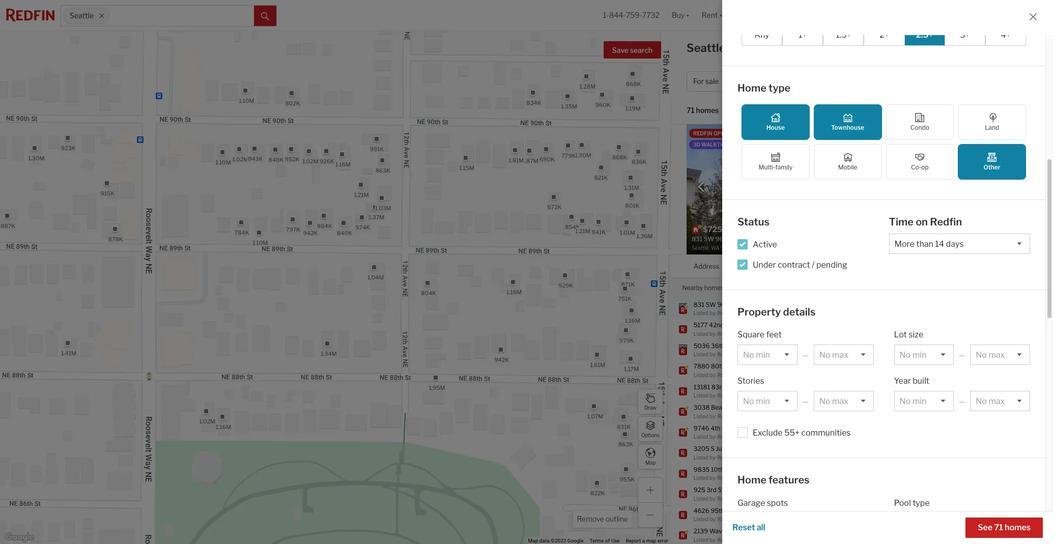 Task type: vqa. For each thing, say whether or not it's contained in the screenshot.
'Real Estate Agents ▾' Link at the right
no



Task type: locate. For each thing, give the bounding box(es) containing it.
by: inside 9746 4th ave nw unit b listed by: redfin
[[710, 434, 717, 440]]

ne inside 5036 36th ave ne listed by: redfin
[[739, 342, 748, 350]]

2.5 down year built
[[889, 387, 898, 395]]

1-844-759-7732
[[604, 11, 660, 20]]

1 vertical spatial 1+ radio
[[766, 518, 787, 540]]

2.5 for 1,687
[[889, 387, 898, 395]]

option group
[[742, 24, 1027, 46], [742, 104, 1027, 180]]

0 horizontal spatial redfin
[[694, 130, 713, 137]]

by: down 3205 s judkins st link
[[710, 455, 717, 461]]

3038 beacon ave s listed by: redfin
[[694, 404, 751, 419]]

listed for 7880 80th pl se
[[694, 372, 709, 378]]

1.41m
[[61, 350, 76, 357]]

s inside 5177 42nd ave s listed by: redfin
[[738, 321, 742, 329]]

by: inside '831 sw 96th pl listed by: redfin'
[[710, 310, 717, 316]]

by: down 95th
[[710, 517, 717, 523]]

1 horizontal spatial sw
[[733, 466, 743, 473]]

2 3.5 from the top
[[889, 367, 898, 374]]

pl right 10th
[[726, 466, 731, 473]]

0 horizontal spatial price button
[[743, 71, 786, 92]]

listed up brenna at right
[[894, 132, 912, 140]]

map for map data ©2023 google
[[529, 538, 539, 544]]

days for 13 days
[[925, 175, 938, 183]]

by: inside 925 3rd st w listed by: redfin
[[710, 496, 717, 502]]

71
[[687, 106, 695, 115], [995, 523, 1004, 533]]

2.5+
[[917, 30, 934, 40]]

7
[[889, 511, 893, 519]]

3.5 up year built
[[889, 367, 898, 374]]

queen anne
[[756, 532, 792, 539]]

83rd
[[712, 383, 726, 391]]

map down "options"
[[646, 460, 656, 466]]

on redfin
[[871, 175, 899, 183]]

1.21m left 841k on the right of page
[[576, 228, 590, 235]]

$1,949,000
[[803, 346, 837, 354]]

on
[[907, 214, 915, 222], [916, 216, 929, 228]]

listed inside 7880 80th pl se listed by: redfin
[[694, 372, 709, 378]]

1 vertical spatial any
[[746, 524, 762, 534]]

848k
[[268, 156, 284, 163]]

year for year built
[[895, 376, 912, 386]]

homes inside see 71 homes button
[[1006, 523, 1032, 533]]

by: inside 3038 beacon ave s listed by: redfin
[[710, 413, 717, 419]]

1 vertical spatial city
[[785, 325, 796, 333]]

any radio for any option group
[[742, 518, 766, 540]]

days for 14 days
[[996, 346, 1009, 354]]

— for stories
[[803, 397, 809, 406]]

1 horizontal spatial redfin
[[921, 132, 944, 140]]

ave for 4th
[[722, 425, 733, 432]]

sale
[[706, 77, 719, 86]]

sale
[[811, 41, 834, 55]]

listed down 831
[[694, 310, 709, 316]]

by: for waverly
[[710, 537, 717, 543]]

redfin inside redfin open sat, 12pm to 3pm 3d walkthrough
[[694, 130, 713, 137]]

1 horizontal spatial 1.21m
[[576, 228, 590, 235]]

sq.
[[1012, 175, 1022, 183]]

days for 19 days
[[996, 387, 1010, 395]]

1 horizontal spatial map
[[646, 460, 656, 466]]

House checkbox
[[742, 104, 810, 140]]

by: inside 2139 waverly pl n listed by: redfin
[[710, 537, 717, 543]]

map left data
[[529, 538, 539, 544]]

0 vertical spatial 3+ radio
[[945, 24, 986, 46]]

redfin down the 5036 36th ave ne link
[[718, 351, 734, 358]]

1 horizontal spatial 2+ radio
[[865, 24, 905, 46]]

by:
[[710, 310, 717, 316], [710, 331, 717, 337], [710, 351, 717, 358], [710, 372, 717, 378], [710, 393, 717, 399], [710, 413, 717, 419], [710, 434, 717, 440], [710, 455, 717, 461], [710, 475, 717, 481], [710, 496, 717, 502], [710, 517, 717, 523], [710, 537, 717, 543]]

listed down 9746
[[694, 434, 709, 440]]

by: down 831 sw 96th pl 'link'
[[710, 310, 717, 316]]

s inside 13181 83rd ln s listed by: redfin
[[736, 383, 740, 391]]

days right 18
[[996, 532, 1010, 539]]

1 horizontal spatial details
[[1004, 239, 1026, 248]]

pl right waverly
[[734, 528, 740, 535]]

seattle down 'stories' at the bottom right
[[756, 387, 777, 395]]

home up garage
[[738, 474, 767, 487]]

0 horizontal spatial 1.21m
[[354, 191, 369, 198]]

7880 80th pl se link
[[694, 363, 747, 371]]

840k
[[337, 230, 352, 237]]

$/sq.
[[871, 161, 886, 169]]

beacon down 13181 83rd ln s listed by: redfin
[[712, 404, 733, 412]]

1.21m up 1.37m
[[354, 191, 369, 198]]

9835 10th pl sw listed by: redfin
[[694, 466, 743, 481]]

listed for 4626 95th ave ne
[[694, 517, 709, 523]]

redfin for 7880 80th pl se
[[718, 372, 734, 378]]

lot left size at the right bottom
[[895, 330, 908, 340]]

2 vertical spatial seattle
[[756, 387, 777, 395]]

listed inside 5036 36th ave ne listed by: redfin
[[694, 351, 709, 358]]

listed inside 3038 beacon ave s listed by: redfin
[[694, 413, 709, 419]]

5
[[863, 346, 867, 354], [863, 511, 867, 519]]

sat,
[[730, 130, 740, 137]]

favorite this home image right 18 days
[[1031, 529, 1043, 541]]

sw right 831
[[706, 301, 717, 308]]

1 vertical spatial 2+ radio
[[787, 518, 808, 540]]

0 vertical spatial any radio
[[742, 24, 783, 46]]

n
[[756, 408, 761, 416], [741, 528, 746, 535]]

s inside 3205 s judkins st listed by: redfin
[[711, 445, 715, 453]]

1 vertical spatial type
[[913, 498, 931, 508]]

0 vertical spatial seattle
[[70, 11, 94, 20]]

797k
[[286, 226, 300, 233]]

1 horizontal spatial 71
[[995, 523, 1004, 533]]

that
[[726, 284, 737, 292]]

1 horizontal spatial lot
[[963, 175, 973, 183]]

2+ radio
[[865, 24, 905, 46], [787, 518, 808, 540]]

redfin down waverly
[[718, 537, 734, 543]]

ne inside 4626 95th ave ne listed by: redfin
[[739, 507, 747, 515]]

redfin inside 2139 waverly pl n listed by: redfin
[[718, 537, 734, 543]]

redfin down 4626 95th ave ne link
[[718, 517, 734, 523]]

0 vertical spatial 868k
[[626, 80, 641, 88]]

1 vertical spatial sw
[[733, 466, 743, 473]]

stories
[[738, 376, 765, 386]]

871k
[[621, 281, 635, 288]]

7 by: from the top
[[710, 434, 717, 440]]

868k inside 868k 1.15m
[[612, 154, 627, 161]]

listed down 13181
[[694, 393, 709, 399]]

by: inside 4626 95th ave ne listed by: redfin
[[710, 517, 717, 523]]

homes up 'open'
[[697, 106, 719, 115]]

by: down 10th
[[710, 475, 717, 481]]

days right 21
[[996, 408, 1009, 416]]

lot size
[[963, 175, 986, 183]]

listed down 925 in the bottom right of the page
[[694, 496, 709, 502]]

1 vertical spatial ft.
[[1023, 175, 1031, 183]]

listed for 5036 36th ave ne
[[694, 351, 709, 358]]

1 horizontal spatial 3+ radio
[[945, 24, 986, 46]]

redfin inside 925 3rd st w listed by: redfin
[[718, 496, 734, 502]]

listed down 4626 at the bottom right of the page
[[694, 517, 709, 523]]

redfin up thompson
[[921, 132, 944, 140]]

remove seattle image
[[99, 13, 105, 19]]

co-op
[[912, 164, 929, 171]]

for sale button
[[687, 71, 739, 92]]

city right feet
[[785, 325, 796, 333]]

redfin for 5036 36th ave ne
[[718, 351, 734, 358]]

2 horizontal spatial 1.02m
[[302, 158, 318, 165]]

4 by: from the top
[[710, 372, 717, 378]]

1 vertical spatial 868k
[[612, 154, 627, 161]]

1 horizontal spatial n
[[756, 408, 761, 416]]

18
[[988, 532, 995, 539]]

1 horizontal spatial beacon
[[762, 408, 784, 416]]

— left 14 on the right
[[960, 351, 966, 360]]

ave inside 9746 4th ave nw unit b listed by: redfin
[[722, 425, 733, 432]]

for
[[694, 77, 705, 86]]

4+ radio
[[829, 518, 849, 540]]

1 3.5 from the top
[[889, 346, 898, 354]]

2 by: from the top
[[710, 331, 717, 337]]

s for 5177 42nd ave s
[[738, 321, 742, 329]]

redfin down w
[[718, 496, 734, 502]]

0 horizontal spatial year
[[895, 376, 912, 386]]

2 ne from the top
[[739, 507, 747, 515]]

beacon inside 3038 beacon ave s listed by: redfin
[[712, 404, 733, 412]]

on right time
[[916, 216, 929, 228]]

5 up 3
[[863, 346, 867, 354]]

0 vertical spatial 3.5
[[889, 346, 898, 354]]

5 left 7
[[863, 511, 867, 519]]

s right ln at bottom right
[[736, 383, 740, 391]]

details up columbia city
[[784, 306, 816, 318]]

2 2.5 from the top
[[889, 408, 898, 416]]

redfin down 9746 4th ave nw unit b link
[[718, 434, 734, 440]]

0 horizontal spatial 942k
[[303, 230, 318, 237]]

type for home type
[[769, 82, 791, 94]]

2.5 right 2
[[889, 408, 898, 416]]

0 horizontal spatial city
[[785, 325, 796, 333]]

0 vertical spatial option group
[[742, 24, 1027, 46]]

0 vertical spatial home
[[738, 82, 767, 94]]

1 vertical spatial ne
[[739, 507, 747, 515]]

redfin inside 13181 83rd ln s listed by: redfin
[[718, 393, 734, 399]]

by: down the 83rd
[[710, 393, 717, 399]]

28,
[[928, 214, 938, 222]]

redfin right on
[[881, 175, 899, 183]]

any radio for option group containing any
[[742, 24, 783, 46]]

3+ radio containing 3+
[[945, 24, 986, 46]]

36th
[[712, 342, 726, 350]]

ne down square at the right bottom of the page
[[739, 342, 748, 350]]

$655,000
[[803, 429, 833, 436]]

any option group
[[742, 518, 870, 540]]

3,300
[[915, 346, 932, 354]]

a
[[643, 538, 645, 544]]

0 vertical spatial year
[[963, 161, 976, 169]]

redfin for 831 sw 96th pl
[[718, 310, 734, 316]]

s inside 3038 beacon ave s listed by: redfin
[[747, 404, 751, 412]]

any inside option group
[[746, 524, 762, 534]]

1.21m inside the 1.21m 1.37m
[[354, 191, 369, 198]]

ave right 95th
[[726, 507, 737, 515]]

st right judkins
[[739, 445, 745, 453]]

listed inside 4626 95th ave ne listed by: redfin
[[694, 517, 709, 523]]

s for 3038 beacon ave s
[[747, 404, 751, 412]]

n up the b
[[756, 408, 761, 416]]

listed inside 9835 10th pl sw listed by: redfin
[[694, 475, 709, 481]]

listed down 5177
[[694, 331, 709, 337]]

listed inside 13181 83rd ln s listed by: redfin
[[694, 393, 709, 399]]

map inside button
[[646, 460, 656, 466]]

0 vertical spatial 1.21m
[[354, 191, 369, 198]]

favorite button checkbox
[[843, 127, 860, 144]]

1 vertical spatial price button
[[803, 255, 819, 278]]

— for year built
[[960, 397, 966, 406]]

by: inside 7880 80th pl se listed by: redfin
[[710, 372, 717, 378]]

homes left that
[[705, 284, 724, 292]]

71 right 18
[[995, 523, 1004, 533]]

days right 13
[[925, 175, 938, 183]]

by: for 3rd
[[710, 496, 717, 502]]

details inside button
[[1004, 239, 1026, 248]]

year left built
[[963, 161, 976, 169]]

by: for beacon
[[710, 413, 717, 419]]

1 5 from the top
[[863, 346, 867, 354]]

details for view details
[[1004, 239, 1026, 248]]

ave inside 5177 42nd ave s listed by: redfin
[[726, 321, 737, 329]]

redfin down judkins
[[718, 455, 734, 461]]

71 down for
[[687, 106, 695, 115]]

by: down 80th
[[710, 372, 717, 378]]

map for map
[[646, 460, 656, 466]]

1 vertical spatial details
[[784, 306, 816, 318]]

seattle left remove seattle icon
[[70, 11, 94, 20]]

1+ radio for any option related to option group containing any
[[783, 24, 824, 46]]

listed down 9835
[[694, 475, 709, 481]]

1 horizontal spatial year
[[963, 161, 976, 169]]

Other checkbox
[[959, 144, 1027, 180]]

any for 2.5+ radio in the top of the page
[[755, 30, 770, 40]]

929k
[[559, 282, 573, 289]]

2 vertical spatial homes
[[1006, 523, 1032, 533]]

0 vertical spatial 5
[[863, 346, 867, 354]]

2 5 from the top
[[863, 511, 867, 519]]

n inside 2139 waverly pl n listed by: redfin
[[741, 528, 746, 535]]

ave for beacon
[[735, 404, 746, 412]]

view details link
[[981, 233, 1032, 252]]

ave right 4th
[[722, 425, 733, 432]]

pl for 10th
[[726, 466, 731, 473]]

by: down 2139 waverly pl n link at right bottom
[[710, 537, 717, 543]]

redfin down 96th
[[718, 310, 734, 316]]

home up :
[[738, 82, 767, 94]]

2014
[[1015, 161, 1031, 169]]

863k down 991k
[[376, 167, 390, 174]]

pl inside 7880 80th pl se listed by: redfin
[[727, 363, 733, 370]]

redfin down 7880 80th pl se "link" on the right bottom
[[718, 372, 734, 378]]

887k
[[0, 223, 15, 230]]

1 home from the top
[[738, 82, 767, 94]]

listed inside 925 3rd st w listed by: redfin
[[694, 496, 709, 502]]

1+ radio containing 1+
[[783, 24, 824, 46]]

listed for 13181 83rd ln s
[[694, 393, 709, 399]]

1 horizontal spatial 863k
[[619, 441, 633, 448]]

size
[[909, 330, 924, 340]]

1 vertical spatial 863k
[[619, 441, 633, 448]]

contract
[[778, 260, 811, 270]]

3038 beacon ave s link
[[694, 404, 751, 412]]

42nd
[[710, 321, 725, 329]]

ln
[[727, 383, 735, 391]]

by: down 3038 beacon ave s link
[[710, 413, 717, 419]]

1,687
[[915, 387, 931, 395]]

by: down 42nd
[[710, 331, 717, 337]]

1 vertical spatial price
[[803, 262, 819, 270]]

— up $799,000
[[803, 397, 809, 406]]

days
[[925, 175, 938, 183], [996, 346, 1009, 354], [996, 387, 1010, 395], [996, 408, 1009, 416], [997, 511, 1011, 519], [996, 532, 1010, 539]]

list box
[[890, 234, 1031, 254], [738, 345, 798, 365], [814, 345, 874, 365], [895, 345, 955, 365], [971, 345, 1031, 365], [738, 391, 798, 412], [814, 391, 874, 412], [895, 391, 955, 412], [971, 391, 1031, 412], [895, 513, 1031, 534]]

9 by: from the top
[[710, 475, 717, 481]]

1 vertical spatial 5
[[863, 511, 867, 519]]

days right the 19
[[996, 387, 1010, 395]]

18 days
[[988, 532, 1010, 539]]

google
[[568, 538, 584, 544]]

pl right 96th
[[733, 301, 739, 308]]

0 vertical spatial st
[[739, 445, 745, 453]]

garage
[[738, 498, 766, 508]]

pl inside '831 sw 96th pl listed by: redfin'
[[733, 301, 739, 308]]

ne up reset on the bottom right of page
[[739, 507, 747, 515]]

listed down 2139
[[694, 537, 709, 543]]

ave inside 3038 beacon ave s listed by: redfin
[[735, 404, 746, 412]]

3rd
[[707, 486, 717, 494]]

12 by: from the top
[[710, 537, 717, 543]]

$725,000
[[803, 305, 832, 312]]

redfin inside 5177 42nd ave s listed by: redfin
[[718, 331, 734, 337]]

0 vertical spatial homes
[[697, 106, 719, 115]]

center
[[775, 470, 795, 477]]

google image
[[3, 531, 36, 545]]

by: inside 3205 s judkins st listed by: redfin
[[710, 455, 717, 461]]

pl for waverly
[[734, 528, 740, 535]]

favorite this home image
[[1031, 446, 1043, 458]]

s right 3205
[[711, 445, 715, 453]]

redfin inside 4626 95th ave ne listed by: redfin
[[718, 517, 734, 523]]

0 horizontal spatial 863k
[[376, 167, 390, 174]]

listed inside 9746 4th ave nw unit b listed by: redfin
[[694, 434, 709, 440]]

your
[[758, 284, 771, 292]]

960k
[[596, 101, 611, 108]]

redfin inside 9835 10th pl sw listed by: redfin
[[718, 475, 734, 481]]

0 horizontal spatial type
[[769, 82, 791, 94]]

1 horizontal spatial 1.30m
[[575, 152, 592, 159]]

8 by: from the top
[[710, 455, 717, 461]]

location button
[[756, 255, 784, 278]]

seattle for 13181 83rd ln s
[[756, 387, 777, 395]]

seattle up columbia
[[756, 305, 777, 312]]

redfin inside '831 sw 96th pl listed by: redfin'
[[718, 310, 734, 316]]

thompson
[[920, 141, 955, 149]]

0 vertical spatial n
[[756, 408, 761, 416]]

14 days
[[988, 346, 1009, 354]]

listed inside '831 sw 96th pl listed by: redfin'
[[694, 310, 709, 316]]

listed inside 3205 s judkins st listed by: redfin
[[694, 455, 709, 461]]

listed down 7880
[[694, 372, 709, 378]]

pl inside 2139 waverly pl n listed by: redfin
[[734, 528, 740, 535]]

beacon for ave
[[712, 404, 733, 412]]

redfin inside 3205 s judkins st listed by: redfin
[[718, 455, 734, 461]]

Condo checkbox
[[887, 104, 955, 140]]

st inside 3205 s judkins st listed by: redfin
[[739, 445, 745, 453]]

by: for s
[[710, 455, 717, 461]]

831 sw 96th pl link
[[694, 301, 747, 309]]

ft. right sq.
[[1023, 175, 1031, 183]]

None search field
[[110, 6, 254, 26]]

by: down the 3rd
[[710, 496, 717, 502]]

1 ne from the top
[[739, 342, 748, 350]]

ave for 95th
[[726, 507, 737, 515]]

1 horizontal spatial city
[[997, 44, 1013, 54]]

1+ radio
[[783, 24, 824, 46], [766, 518, 787, 540]]

listed inside listed by redfin agent brenna thompson
[[894, 132, 912, 140]]

se
[[734, 363, 742, 370]]

13181
[[694, 383, 711, 391]]

pl inside 9835 10th pl sw listed by: redfin
[[726, 466, 731, 473]]

863k down 831k at the bottom right of the page
[[619, 441, 633, 448]]

1 horizontal spatial 942k
[[495, 357, 509, 364]]

1 horizontal spatial 1.02m
[[232, 156, 248, 163]]

1 vertical spatial n
[[741, 528, 746, 535]]

868k left the 836k
[[612, 154, 627, 161]]

$692
[[956, 532, 972, 539]]

listed for 925 3rd st w
[[694, 496, 709, 502]]

by: inside 9835 10th pl sw listed by: redfin
[[710, 475, 717, 481]]

0 horizontal spatial map
[[529, 538, 539, 544]]

redfin inside 5036 36th ave ne listed by: redfin
[[718, 351, 734, 358]]

by: inside 5177 42nd ave s listed by: redfin
[[710, 331, 717, 337]]

redfin inside 3038 beacon ave s listed by: redfin
[[718, 413, 734, 419]]

redfin down 13181 83rd ln s link
[[718, 393, 734, 399]]

1 vertical spatial favorite this home image
[[1031, 529, 1043, 541]]

walkthrough
[[702, 142, 744, 148]]

11 by: from the top
[[710, 517, 717, 523]]

sw right 10th
[[733, 466, 743, 473]]

0 vertical spatial ft.
[[887, 161, 894, 169]]

year left the built
[[895, 376, 912, 386]]

0 vertical spatial lot
[[963, 175, 973, 183]]

ave up nw
[[735, 404, 746, 412]]

— for square feet
[[803, 351, 809, 360]]

:
[[747, 106, 749, 115]]

house
[[767, 124, 786, 131]]

lot for lot size
[[963, 175, 973, 183]]

|
[[991, 44, 993, 54]]

0 horizontal spatial 2+ radio
[[787, 518, 808, 540]]

0 vertical spatial 2.5
[[889, 387, 898, 395]]

Land checkbox
[[959, 104, 1027, 140]]

0 vertical spatial favorite this home image
[[1031, 508, 1043, 520]]

price
[[750, 77, 767, 86], [803, 262, 819, 270]]

by: for sw
[[710, 310, 717, 316]]

868k up '1.19m'
[[626, 80, 641, 88]]

favorite this home image
[[1031, 508, 1043, 520], [1031, 529, 1043, 541]]

3.5 down lot size
[[889, 346, 898, 354]]

1 vertical spatial lot
[[895, 330, 908, 340]]

3 by: from the top
[[710, 351, 717, 358]]

21
[[988, 408, 994, 416]]

2 home from the top
[[738, 474, 767, 487]]

redfin inside 7880 80th pl se listed by: redfin
[[718, 372, 734, 378]]

pl left se
[[727, 363, 733, 370]]

redfin
[[881, 175, 899, 183], [931, 216, 963, 228], [718, 310, 734, 316], [718, 331, 734, 337], [718, 351, 734, 358], [718, 372, 734, 378], [718, 393, 734, 399], [718, 413, 734, 419], [718, 434, 734, 440], [718, 455, 734, 461], [718, 475, 734, 481], [718, 496, 734, 502], [718, 517, 734, 523], [718, 537, 734, 543]]

s up square at the right bottom of the page
[[738, 321, 742, 329]]

redfin for 4626 95th ave ne
[[718, 517, 734, 523]]

925 3rd st w listed by: redfin
[[694, 486, 734, 502]]

7880 80th pl se listed by: redfin
[[694, 363, 742, 378]]

0 horizontal spatial n
[[741, 528, 746, 535]]

ft. right $/sq. at right
[[887, 161, 894, 169]]

ne for 4626 95th ave ne
[[739, 507, 747, 515]]

on left oct
[[907, 214, 915, 222]]

1.30m
[[575, 152, 592, 159], [28, 155, 44, 162]]

©2023
[[551, 538, 567, 544]]

2 option group from the top
[[742, 104, 1027, 180]]

21 days
[[988, 408, 1009, 416]]

1.95m
[[429, 385, 445, 392]]

x-out this home image
[[890, 237, 903, 249]]

10 by: from the top
[[710, 496, 717, 502]]

listed inside 5177 42nd ave s listed by: redfin
[[694, 331, 709, 337]]

2+ radio containing 2+
[[865, 24, 905, 46]]

1 vertical spatial year
[[895, 376, 912, 386]]

5 by: from the top
[[710, 393, 717, 399]]

0 horizontal spatial st
[[718, 486, 724, 494]]

834k
[[527, 100, 541, 107]]

year
[[963, 161, 976, 169], [895, 376, 912, 386]]

1 horizontal spatial st
[[739, 445, 745, 453]]

0 vertical spatial any
[[755, 30, 770, 40]]

0 vertical spatial 1+ radio
[[783, 24, 824, 46]]

0 vertical spatial details
[[1004, 239, 1026, 248]]

Any radio
[[742, 24, 783, 46], [742, 518, 766, 540]]

991k
[[370, 145, 384, 153]]

ave inside 5036 36th ave ne listed by: redfin
[[727, 342, 738, 350]]

0 horizontal spatial beacon
[[712, 404, 733, 412]]

market insights link
[[927, 33, 987, 56]]

beacon left hill on the bottom right of page
[[762, 408, 784, 416]]

by: down 4th
[[710, 434, 717, 440]]

1.87m
[[523, 157, 539, 164]]

by: inside 13181 83rd ln s listed by: redfin
[[710, 393, 717, 399]]

1.16m
[[335, 161, 351, 168], [507, 289, 522, 296], [625, 317, 640, 324], [216, 424, 231, 431]]

0 horizontal spatial sw
[[706, 301, 717, 308]]

822k
[[591, 490, 605, 497]]

0 vertical spatial sw
[[706, 301, 717, 308]]

listed down 3038
[[694, 413, 709, 419]]

1 vertical spatial homes
[[705, 284, 724, 292]]

0 vertical spatial map
[[646, 460, 656, 466]]

n left all
[[741, 528, 746, 535]]

— up $522 in the bottom of the page
[[960, 397, 966, 406]]

1 vertical spatial seattle
[[756, 305, 777, 312]]

details for property details
[[784, 306, 816, 318]]

redfin up 3d
[[694, 130, 713, 137]]

6 by: from the top
[[710, 413, 717, 419]]

reset all
[[733, 523, 766, 533]]

1 by: from the top
[[710, 310, 717, 316]]

1 horizontal spatial type
[[913, 498, 931, 508]]

ave inside 4626 95th ave ne listed by: redfin
[[726, 507, 737, 515]]

days for 55 days
[[997, 511, 1011, 519]]

redfin for 925 3rd st w
[[718, 496, 734, 502]]

any for 4+ radio
[[746, 524, 762, 534]]

lot left the size
[[963, 175, 973, 183]]

1 vertical spatial 1.10m
[[216, 159, 231, 166]]

listed down 3205
[[694, 455, 709, 461]]

1 vertical spatial home
[[738, 474, 767, 487]]

4+ radio
[[986, 24, 1027, 46]]

3+ radio
[[945, 24, 986, 46], [808, 518, 829, 540]]

0 vertical spatial price
[[750, 77, 767, 86]]

$649,000
[[803, 470, 833, 477]]

0 vertical spatial 2+ radio
[[865, 24, 905, 46]]

details right the view
[[1004, 239, 1026, 248]]

1 2.5 from the top
[[889, 387, 898, 395]]

redfin for 13181 83rd ln s
[[718, 393, 734, 399]]

2139
[[694, 528, 709, 535]]

ave right 36th
[[727, 342, 738, 350]]

1 vertical spatial any radio
[[742, 518, 766, 540]]

1 option group from the top
[[742, 24, 1027, 46]]

854k
[[565, 224, 580, 231]]

1 vertical spatial 71
[[995, 523, 1004, 533]]

0 vertical spatial 863k
[[376, 167, 390, 174]]

open
[[871, 214, 887, 222]]

homes down 55 days
[[1006, 523, 1032, 533]]

type up 8,180
[[913, 498, 931, 508]]

listed inside 2139 waverly pl n listed by: redfin
[[694, 537, 709, 543]]

by: inside 5036 36th ave ne listed by: redfin
[[710, 351, 717, 358]]

redfin for 3205 s judkins st
[[718, 455, 734, 461]]

st inside 925 3rd st w listed by: redfin
[[718, 486, 724, 494]]

2.5 for 1,530
[[889, 408, 898, 416]]



Task type: describe. For each thing, give the bounding box(es) containing it.
5036
[[694, 342, 710, 350]]

open house: on oct 28, 12:00pm
[[871, 214, 966, 222]]

672k
[[548, 204, 562, 211]]

Townhouse checkbox
[[814, 104, 883, 140]]

974k
[[355, 224, 370, 231]]

remove outline button
[[574, 511, 632, 528]]

96th
[[718, 301, 732, 308]]

redfin for 9835 10th pl sw
[[718, 475, 734, 481]]

836k
[[632, 158, 647, 165]]

view
[[986, 239, 1003, 248]]

4626
[[694, 507, 710, 515]]

see 71 homes
[[979, 523, 1032, 533]]

see
[[979, 523, 993, 533]]

nw
[[735, 425, 746, 432]]

to
[[757, 130, 764, 137]]

3+
[[961, 30, 971, 40]]

listed for 9835 10th pl sw
[[694, 475, 709, 481]]

type for pool type
[[913, 498, 931, 508]]

$799,000
[[803, 408, 833, 416]]

1-844-759-7732 link
[[604, 11, 660, 20]]

unit
[[747, 425, 759, 432]]

by: for 80th
[[710, 372, 717, 378]]

on
[[871, 175, 879, 183]]

address
[[694, 262, 720, 270]]

0 horizontal spatial ft.
[[887, 161, 894, 169]]

1.28m
[[580, 83, 596, 90]]

home features
[[738, 474, 810, 487]]

ave for 42nd
[[726, 321, 737, 329]]

95th
[[711, 507, 725, 515]]

2+
[[880, 30, 890, 40]]

5 for 3.5
[[863, 346, 867, 354]]

12:00pm
[[939, 214, 966, 222]]

anne
[[777, 532, 792, 539]]

sw inside 9835 10th pl sw listed by: redfin
[[733, 466, 743, 473]]

1 vertical spatial 3+ radio
[[808, 518, 829, 540]]

photo of 831 sw 96th pl, seattle, wa 98106 image
[[687, 124, 863, 255]]

open
[[714, 130, 729, 137]]

redfin inside 9746 4th ave nw unit b listed by: redfin
[[718, 434, 734, 440]]

1.5+ radio
[[824, 24, 865, 46]]

Mobile checkbox
[[814, 144, 883, 180]]

5036 36th ave ne link
[[694, 342, 748, 350]]

2 favorite this home image from the top
[[1031, 529, 1043, 541]]

690k
[[540, 156, 555, 163]]

sort
[[732, 106, 747, 115]]

ave for 36th
[[727, 342, 738, 350]]

favorite button image
[[843, 127, 860, 144]]

55 days
[[988, 511, 1011, 519]]

5036 36th ave ne listed by: redfin
[[694, 342, 748, 358]]

nearby homes that match your criteria
[[683, 284, 792, 292]]

0 horizontal spatial price
[[750, 77, 767, 86]]

1.15m
[[459, 165, 474, 172]]

71 inside button
[[995, 523, 1004, 533]]

1.21m for 1.21m
[[576, 228, 590, 235]]

previous button image
[[697, 182, 707, 192]]

agent
[[945, 132, 966, 140]]

option group containing house
[[742, 104, 1027, 180]]

1 favorite this home image from the top
[[1031, 508, 1043, 520]]

wa
[[731, 41, 751, 55]]

by: for 42nd
[[710, 331, 717, 337]]

home for home type
[[738, 82, 767, 94]]

0 vertical spatial 1.10m
[[239, 97, 254, 104]]

863k inside 848k 863k
[[376, 167, 390, 174]]

0 horizontal spatial 71
[[687, 106, 695, 115]]

redfin inside listed by redfin agent brenna thompson
[[921, 132, 944, 140]]

days for 18 days
[[996, 532, 1010, 539]]

0 vertical spatial city
[[997, 44, 1013, 54]]

listed for 2139 waverly pl n
[[694, 537, 709, 543]]

848k 863k
[[268, 156, 390, 174]]

save search
[[613, 46, 653, 55]]

7732
[[643, 11, 660, 20]]

white center
[[756, 470, 795, 477]]

listed for 5177 42nd ave s
[[694, 331, 709, 337]]

beacon for hill
[[762, 408, 784, 416]]

$1,221
[[956, 511, 974, 519]]

homes for 71
[[697, 106, 719, 115]]

map region
[[0, 0, 796, 545]]

pl for 80th
[[727, 363, 733, 370]]

13181 83rd ln s listed by: redfin
[[694, 383, 740, 399]]

1.01m
[[620, 229, 635, 236]]

0 vertical spatial 942k
[[303, 230, 318, 237]]

pool type
[[895, 498, 931, 508]]

nearby
[[683, 284, 704, 292]]

by: for 10th
[[710, 475, 717, 481]]

5177 42nd ave s link
[[694, 321, 747, 330]]

match
[[739, 284, 757, 292]]

redfin right oct
[[931, 216, 963, 228]]

868k for 868k
[[626, 80, 641, 88]]

redfin for 2139 waverly pl n
[[718, 537, 734, 543]]

841k
[[592, 229, 606, 236]]

brenna thompson link
[[894, 141, 955, 149]]

759-
[[626, 11, 643, 20]]

by: for 95th
[[710, 517, 717, 523]]

868k 1.15m
[[459, 154, 627, 172]]

homes for nearby
[[705, 284, 724, 292]]

0 vertical spatial price button
[[743, 71, 786, 92]]

photos
[[975, 109, 1002, 118]]

$/sq. ft.
[[871, 161, 894, 169]]

exclude 55+ communities
[[753, 428, 851, 438]]

submit search image
[[261, 12, 269, 20]]

8,180
[[915, 511, 931, 519]]

listed for 3205 s judkins st
[[694, 455, 709, 461]]

843k
[[248, 155, 263, 163]]

868k for 868k 1.15m
[[612, 154, 627, 161]]

exclude
[[753, 428, 783, 438]]

1 horizontal spatial on
[[916, 216, 929, 228]]

yarrow
[[756, 511, 777, 519]]

under contract / pending
[[753, 260, 848, 270]]

b
[[760, 425, 764, 432]]

seattle for 831 sw 96th pl
[[756, 305, 777, 312]]

5+ radio
[[849, 518, 870, 540]]

Co-op checkbox
[[887, 144, 955, 180]]

by: for 36th
[[710, 351, 717, 358]]

listed for 3038 beacon ave s
[[694, 413, 709, 419]]

/
[[813, 260, 815, 270]]

redfin for 5177 42nd ave s
[[718, 331, 734, 337]]

s for 13181 83rd ln s
[[736, 383, 740, 391]]

— for lot size
[[960, 351, 966, 360]]

year for year built
[[963, 161, 976, 169]]

option group containing any
[[742, 24, 1027, 46]]

13 days
[[916, 175, 938, 183]]

Multi-family checkbox
[[742, 144, 810, 180]]

3.5 for $3,498,000
[[889, 367, 898, 374]]

redfin for 3038 beacon ave s
[[718, 413, 734, 419]]

1.37m
[[369, 214, 384, 221]]

days for 21 days
[[996, 408, 1009, 416]]

listed for 831 sw 96th pl
[[694, 310, 709, 316]]

7880
[[694, 363, 710, 370]]

3.5 for $1,949,000
[[889, 346, 898, 354]]

1 horizontal spatial price button
[[803, 255, 819, 278]]

801k
[[625, 202, 640, 209]]

lot for lot size
[[895, 330, 908, 340]]

seattle,
[[687, 41, 729, 55]]

2.5+ radio
[[905, 24, 946, 46]]

1 horizontal spatial price
[[803, 262, 819, 270]]

1.5+
[[837, 30, 852, 40]]

year built
[[895, 376, 930, 386]]

5 for 7
[[863, 511, 867, 519]]

19 days
[[988, 387, 1010, 395]]

1.21m for 1.21m 1.37m
[[354, 191, 369, 198]]

2 vertical spatial 1.10m
[[252, 240, 268, 247]]

sw inside '831 sw 96th pl listed by: redfin'
[[706, 301, 717, 308]]

by: for 83rd
[[710, 393, 717, 399]]

ne for 5036 36th ave ne
[[739, 342, 748, 350]]

3pm
[[765, 130, 777, 137]]

55
[[988, 511, 996, 519]]

13
[[916, 175, 923, 183]]

10th
[[712, 466, 725, 473]]

view details
[[986, 239, 1026, 248]]

0 horizontal spatial 1.30m
[[28, 155, 44, 162]]

photos button
[[973, 108, 1014, 123]]

yarrow point
[[756, 511, 793, 519]]

market
[[927, 44, 955, 54]]

0 horizontal spatial on
[[907, 214, 915, 222]]

home for home features
[[738, 474, 767, 487]]

14
[[988, 346, 995, 354]]

options button
[[638, 417, 664, 442]]

0 horizontal spatial 1.02m
[[199, 418, 215, 425]]

1.07m
[[587, 413, 604, 420]]

brenna thompson image
[[865, 133, 893, 161]]

1.81m
[[509, 157, 524, 164]]

1+ radio for any option group any option
[[766, 518, 787, 540]]

1 vertical spatial 942k
[[495, 357, 509, 364]]

$391
[[956, 387, 971, 395]]

925
[[694, 486, 706, 494]]



